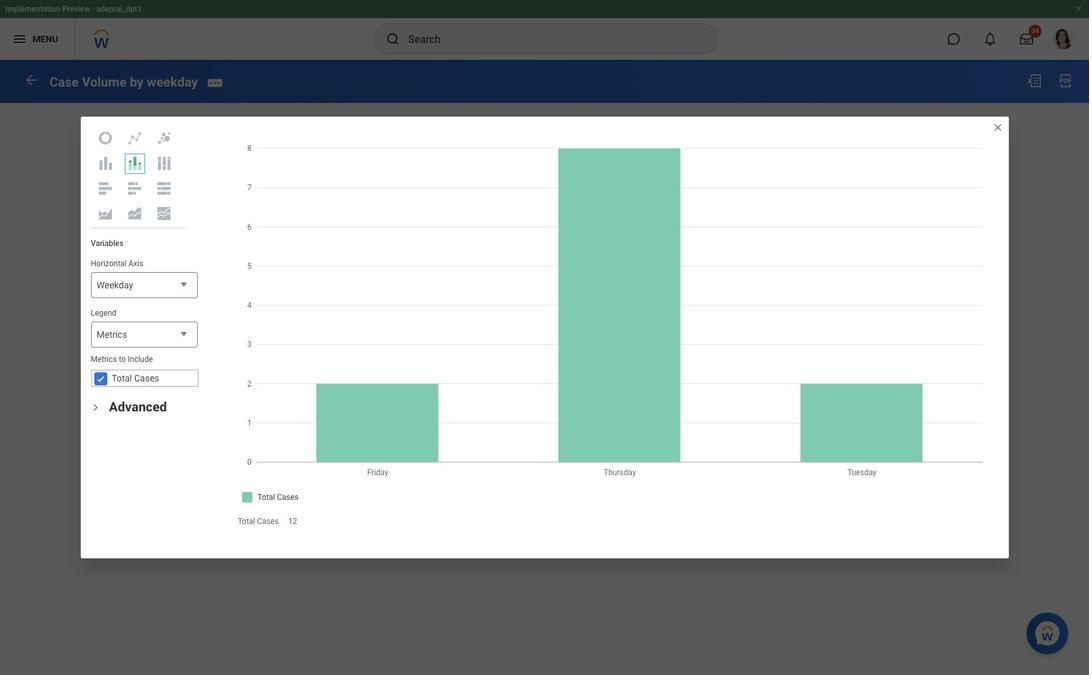 Task type: describe. For each thing, give the bounding box(es) containing it.
total inside metrics to include group
[[112, 373, 132, 384]]

metrics to include
[[91, 355, 153, 364]]

case
[[49, 74, 79, 90]]

stacked bar image
[[127, 181, 143, 196]]

include
[[128, 355, 153, 364]]

weekday
[[97, 280, 133, 290]]

implementation preview -   adeptai_dpt1
[[5, 5, 142, 14]]

metrics for metrics to include
[[91, 355, 117, 364]]

volume
[[82, 74, 127, 90]]

1 vertical spatial cases
[[257, 517, 279, 526]]

export to excel image
[[1027, 73, 1043, 89]]

case volume by weekday main content
[[0, 60, 1090, 146]]

100% bar image
[[156, 181, 172, 196]]

clustered column image
[[98, 155, 113, 171]]

to
[[119, 355, 126, 364]]

profile logan mcneil element
[[1046, 25, 1082, 53]]

axis
[[129, 259, 143, 268]]

weekday button
[[91, 272, 198, 299]]

advanced button
[[109, 399, 167, 415]]

weekday
[[147, 74, 198, 90]]

clustered bar image
[[98, 181, 113, 196]]

overlaid area image
[[98, 206, 113, 221]]

adeptai_dpt1
[[96, 5, 142, 14]]

preview
[[62, 5, 90, 14]]

cases inside metrics to include group
[[134, 373, 159, 384]]

line image
[[127, 130, 143, 146]]

12
[[289, 517, 297, 526]]

horizontal axis
[[91, 259, 143, 268]]

advanced dialog
[[80, 116, 1009, 559]]

1 vertical spatial total
[[238, 517, 255, 526]]

variables group
[[81, 228, 207, 397]]

by
[[130, 74, 144, 90]]

100% area image
[[156, 206, 172, 221]]



Task type: vqa. For each thing, say whether or not it's contained in the screenshot.
the rightmost Total Cases
yes



Task type: locate. For each thing, give the bounding box(es) containing it.
total left 12
[[238, 517, 255, 526]]

0 horizontal spatial cases
[[134, 373, 159, 384]]

metrics inside popup button
[[97, 329, 127, 340]]

horizontal axis group
[[91, 258, 198, 299]]

close chart settings image
[[993, 122, 1004, 133]]

1 horizontal spatial total
[[238, 517, 255, 526]]

case volume by weekday link
[[49, 74, 198, 90]]

total
[[112, 373, 132, 384], [238, 517, 255, 526]]

donut image
[[98, 130, 113, 146]]

1 vertical spatial total cases
[[238, 517, 279, 526]]

search image
[[385, 31, 401, 47]]

notifications large image
[[984, 33, 997, 46]]

total cases left 12
[[238, 517, 279, 526]]

1 horizontal spatial cases
[[257, 517, 279, 526]]

1 horizontal spatial total cases
[[238, 517, 279, 526]]

0 vertical spatial metrics
[[97, 329, 127, 340]]

implementation
[[5, 5, 60, 14]]

total down the metrics to include
[[112, 373, 132, 384]]

case volume by weekday
[[49, 74, 198, 90]]

metrics button
[[91, 322, 198, 348]]

metrics inside group
[[91, 355, 117, 364]]

view printable version (pdf) image
[[1059, 73, 1074, 89]]

advanced
[[109, 399, 167, 415]]

metrics left to at the left of page
[[91, 355, 117, 364]]

stacked column image
[[127, 155, 143, 171]]

stacked area image
[[127, 206, 143, 221]]

100% column image
[[156, 155, 172, 171]]

variables
[[91, 239, 124, 248]]

legend
[[91, 309, 116, 318]]

0 vertical spatial cases
[[134, 373, 159, 384]]

chevron down image
[[90, 400, 100, 415]]

inbox large image
[[1021, 33, 1034, 46]]

close environment banner image
[[1076, 5, 1083, 12]]

metrics
[[97, 329, 127, 340], [91, 355, 117, 364]]

0 horizontal spatial total
[[112, 373, 132, 384]]

cases down include on the left bottom
[[134, 373, 159, 384]]

metrics down legend
[[97, 329, 127, 340]]

1 vertical spatial metrics
[[91, 355, 117, 364]]

total cases inside metrics to include group
[[112, 373, 159, 384]]

metrics to include group
[[91, 354, 198, 387]]

previous page image
[[23, 72, 39, 88]]

bubble image
[[156, 130, 172, 146]]

legend group
[[91, 308, 198, 348]]

metrics for metrics
[[97, 329, 127, 340]]

total cases
[[112, 373, 159, 384], [238, 517, 279, 526]]

0 vertical spatial total cases
[[112, 373, 159, 384]]

0 horizontal spatial total cases
[[112, 373, 159, 384]]

cases left 12
[[257, 517, 279, 526]]

check small image
[[93, 371, 108, 387]]

12 button
[[289, 516, 299, 527]]

-
[[92, 5, 94, 14]]

0 vertical spatial total
[[112, 373, 132, 384]]

total cases down include on the left bottom
[[112, 373, 159, 384]]

cases
[[134, 373, 159, 384], [257, 517, 279, 526]]

implementation preview -   adeptai_dpt1 banner
[[0, 0, 1090, 60]]

horizontal
[[91, 259, 127, 268]]



